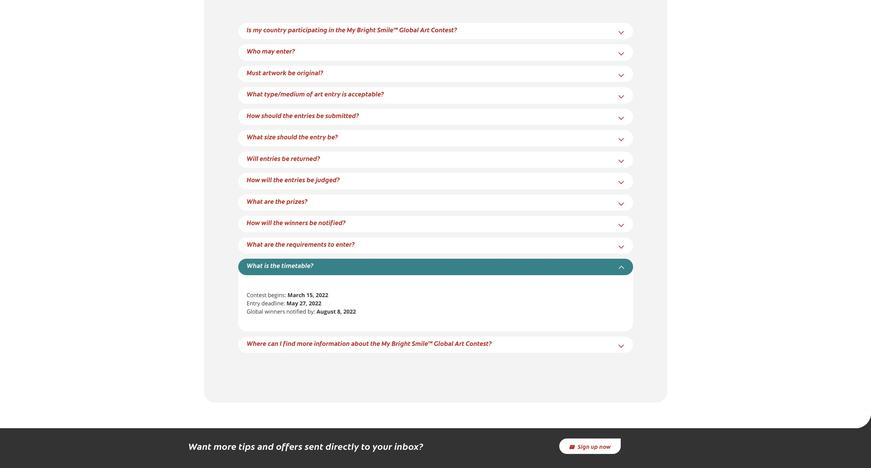 Task type: vqa. For each thing, say whether or not it's contained in the screenshot.
Oral Health 'LINK'
no



Task type: locate. For each thing, give the bounding box(es) containing it.
are for requirements
[[265, 240, 274, 249]]

winners down prizes?
[[285, 219, 308, 227]]

1 vertical spatial is
[[265, 262, 269, 270]]

notified
[[287, 308, 306, 316]]

where can i find more information about the my bright smile™ global art contest? button
[[247, 339, 492, 348]]

entry
[[247, 300, 260, 307]]

1 horizontal spatial global
[[400, 25, 419, 34]]

be
[[288, 68, 296, 77], [317, 111, 324, 120], [282, 154, 290, 163], [307, 176, 315, 184], [310, 219, 317, 227]]

the down the how should the entries be submitted? on the left top
[[299, 133, 309, 141]]

0 vertical spatial smile™
[[378, 25, 398, 34]]

0 horizontal spatial is
[[265, 262, 269, 270]]

1 horizontal spatial to
[[362, 441, 371, 453]]

1 vertical spatial winners
[[265, 308, 285, 316]]

1 vertical spatial entries
[[260, 154, 281, 163]]

are for prizes?
[[265, 197, 274, 206]]

art
[[421, 25, 430, 34], [455, 339, 465, 348]]

will
[[262, 176, 272, 184], [262, 219, 272, 227]]

the right in
[[336, 25, 346, 34]]

sign
[[578, 443, 590, 451]]

be left 'notified?'
[[310, 219, 317, 227]]

contest?
[[432, 25, 458, 34], [466, 339, 492, 348]]

art
[[315, 90, 323, 98]]

to down 'notified?'
[[328, 240, 335, 249]]

should right the size
[[277, 133, 298, 141]]

entry for be?
[[310, 133, 326, 141]]

artwork
[[263, 68, 287, 77]]

should up the size
[[262, 111, 282, 120]]

be down art
[[317, 111, 324, 120]]

may
[[287, 300, 298, 307]]

my
[[347, 25, 356, 34], [382, 339, 391, 348]]

1 vertical spatial 2022
[[309, 300, 322, 307]]

0 vertical spatial to
[[328, 240, 335, 249]]

sign up now
[[578, 443, 612, 451]]

up
[[592, 443, 599, 451]]

the for what are the prizes?
[[276, 197, 285, 206]]

deadline:
[[262, 300, 285, 307]]

0 horizontal spatial bright
[[357, 25, 376, 34]]

0 horizontal spatial my
[[347, 25, 356, 34]]

1 vertical spatial global
[[247, 308, 263, 316]]

0 vertical spatial how
[[247, 111, 260, 120]]

directly
[[326, 441, 359, 453]]

be left returned?
[[282, 154, 290, 163]]

entries up prizes?
[[285, 176, 306, 184]]

1 horizontal spatial my
[[382, 339, 391, 348]]

2022 right 15,
[[316, 292, 329, 299]]

global inside contest begins: march 15, 2022 entry deadline: may 27, 2022 global winners notified by: august 8, 2022
[[247, 308, 263, 316]]

who may enter? button
[[247, 47, 295, 55]]

what for what are the requirements to enter?
[[247, 240, 263, 249]]

the left timetable?
[[271, 262, 280, 270]]

is up submitted?
[[342, 90, 347, 98]]

0 vertical spatial winners
[[285, 219, 308, 227]]

what for what type/medium of art entry is acceptable?
[[247, 90, 263, 98]]

what is the timetable? button
[[247, 262, 314, 270]]

winners down deadline:
[[265, 308, 285, 316]]

0 vertical spatial will
[[262, 176, 272, 184]]

1 horizontal spatial more
[[297, 339, 313, 348]]

are
[[265, 197, 274, 206], [265, 240, 274, 249]]

is left timetable?
[[265, 262, 269, 270]]

be for notified?
[[310, 219, 317, 227]]

how
[[247, 111, 260, 120], [247, 176, 260, 184], [247, 219, 260, 227]]

0 vertical spatial is
[[342, 90, 347, 98]]

1 vertical spatial more
[[214, 441, 237, 453]]

more left tips
[[214, 441, 237, 453]]

0 vertical spatial global
[[400, 25, 419, 34]]

1 horizontal spatial contest?
[[466, 339, 492, 348]]

are left prizes?
[[265, 197, 274, 206]]

3 how from the top
[[247, 219, 260, 227]]

0 vertical spatial my
[[347, 25, 356, 34]]

the down type/medium
[[283, 111, 293, 120]]

to
[[328, 240, 335, 249], [362, 441, 371, 453]]

the left prizes?
[[276, 197, 285, 206]]

what size should the entry be? button
[[247, 133, 338, 141]]

be left judged?
[[307, 176, 315, 184]]

where can i find more information about the my bright smile™ global art contest?
[[247, 339, 492, 348]]

1 vertical spatial should
[[277, 133, 298, 141]]

0 vertical spatial enter?
[[276, 47, 295, 55]]

are up what is the timetable?
[[265, 240, 274, 249]]

1 are from the top
[[265, 197, 274, 206]]

1 horizontal spatial bright
[[392, 339, 411, 348]]

offers
[[276, 441, 303, 453]]

1 vertical spatial are
[[265, 240, 274, 249]]

0 vertical spatial are
[[265, 197, 274, 206]]

will up what are the prizes? button
[[262, 176, 272, 184]]

1 vertical spatial bright
[[392, 339, 411, 348]]

0 horizontal spatial global
[[247, 308, 263, 316]]

how for how will the entries be judged?
[[247, 176, 260, 184]]

1 horizontal spatial art
[[455, 339, 465, 348]]

2 vertical spatial entries
[[285, 176, 306, 184]]

5 what from the top
[[247, 262, 263, 270]]

entries
[[294, 111, 315, 120], [260, 154, 281, 163], [285, 176, 306, 184]]

the up what are the prizes?
[[274, 176, 283, 184]]

2 vertical spatial how
[[247, 219, 260, 227]]

1 vertical spatial enter?
[[336, 240, 355, 249]]

1 will from the top
[[262, 176, 272, 184]]

how will the entries be judged? button
[[247, 176, 340, 184]]

be for judged?
[[307, 176, 315, 184]]

0 vertical spatial bright
[[357, 25, 376, 34]]

entry left be?
[[310, 133, 326, 141]]

2 will from the top
[[262, 219, 272, 227]]

1 what from the top
[[247, 90, 263, 98]]

0 horizontal spatial to
[[328, 240, 335, 249]]

1 vertical spatial to
[[362, 441, 371, 453]]

what for what is the timetable?
[[247, 262, 263, 270]]

winners inside contest begins: march 15, 2022 entry deadline: may 27, 2022 global winners notified by: august 8, 2022
[[265, 308, 285, 316]]

1 vertical spatial entry
[[310, 133, 326, 141]]

entries right will
[[260, 154, 281, 163]]

4 what from the top
[[247, 240, 263, 249]]

1 vertical spatial will
[[262, 219, 272, 227]]

begins:
[[268, 292, 286, 299]]

1 how from the top
[[247, 111, 260, 120]]

0 horizontal spatial more
[[214, 441, 237, 453]]

should
[[262, 111, 282, 120], [277, 133, 298, 141]]

2 horizontal spatial global
[[434, 339, 454, 348]]

0 horizontal spatial smile™
[[378, 25, 398, 34]]

what for what size should the entry be?
[[247, 133, 263, 141]]

what is the timetable?
[[247, 262, 314, 270]]

contest begins: march 15, 2022 entry deadline: may 27, 2022 global winners notified by: august 8, 2022
[[247, 292, 356, 316]]

what type/medium of art entry is acceptable?
[[247, 90, 384, 98]]

1 vertical spatial art
[[455, 339, 465, 348]]

timetable?
[[282, 262, 314, 270]]

0 vertical spatial entries
[[294, 111, 315, 120]]

smile™
[[378, 25, 398, 34], [412, 339, 433, 348]]

will down what are the prizes?
[[262, 219, 272, 227]]

by:
[[308, 308, 315, 316]]

more
[[297, 339, 313, 348], [214, 441, 237, 453]]

global
[[400, 25, 419, 34], [247, 308, 263, 316], [434, 339, 454, 348]]

entry right art
[[325, 90, 341, 98]]

how should the entries be submitted? button
[[247, 111, 359, 120]]

what
[[247, 90, 263, 98], [247, 133, 263, 141], [247, 197, 263, 206], [247, 240, 263, 249], [247, 262, 263, 270]]

winners
[[285, 219, 308, 227], [265, 308, 285, 316]]

is my country participating in the my bright smile™ global art contest? button
[[247, 25, 458, 34]]

entries down of at the top left of the page
[[294, 111, 315, 120]]

how will the winners be notified?
[[247, 219, 346, 227]]

2022 up by:
[[309, 300, 322, 307]]

enter? down 'notified?'
[[336, 240, 355, 249]]

will
[[247, 154, 259, 163]]

my right in
[[347, 25, 356, 34]]

enter?
[[276, 47, 295, 55], [336, 240, 355, 249]]

0 vertical spatial art
[[421, 25, 430, 34]]

15,
[[307, 292, 315, 299]]

my right about
[[382, 339, 391, 348]]

my
[[253, 25, 262, 34]]

entry
[[325, 90, 341, 98], [310, 133, 326, 141]]

the
[[336, 25, 346, 34], [283, 111, 293, 120], [299, 133, 309, 141], [274, 176, 283, 184], [276, 197, 285, 206], [274, 219, 283, 227], [276, 240, 285, 249], [271, 262, 280, 270], [371, 339, 380, 348]]

the down what are the prizes? button
[[274, 219, 283, 227]]

entries for should
[[294, 111, 315, 120]]

bright
[[357, 25, 376, 34], [392, 339, 411, 348]]

what are the prizes?
[[247, 197, 308, 206]]

who
[[247, 47, 261, 55]]

the for how will the winners be notified?
[[274, 219, 283, 227]]

the for how should the entries be submitted?
[[283, 111, 293, 120]]

will entries be returned?
[[247, 154, 320, 163]]

how for how should the entries be submitted?
[[247, 111, 260, 120]]

more right find
[[297, 339, 313, 348]]

1 horizontal spatial is
[[342, 90, 347, 98]]

2022 right the 8,
[[344, 308, 356, 316]]

2022
[[316, 292, 329, 299], [309, 300, 322, 307], [344, 308, 356, 316]]

how will the winners be notified? button
[[247, 219, 346, 227]]

2 vertical spatial global
[[434, 339, 454, 348]]

to left your
[[362, 441, 371, 453]]

2 what from the top
[[247, 133, 263, 141]]

your
[[373, 441, 393, 453]]

will for entries
[[262, 176, 272, 184]]

2 how from the top
[[247, 176, 260, 184]]

must artwork be original?
[[247, 68, 324, 77]]

27,
[[300, 300, 308, 307]]

1 vertical spatial smile™
[[412, 339, 433, 348]]

enter? right may
[[276, 47, 295, 55]]

and
[[258, 441, 274, 453]]

2 vertical spatial 2022
[[344, 308, 356, 316]]

2 are from the top
[[265, 240, 274, 249]]

3 what from the top
[[247, 197, 263, 206]]

august
[[317, 308, 336, 316]]

1 vertical spatial how
[[247, 176, 260, 184]]

0 vertical spatial entry
[[325, 90, 341, 98]]

0 vertical spatial contest?
[[432, 25, 458, 34]]

must artwork be original? button
[[247, 68, 324, 77]]

is
[[342, 90, 347, 98], [265, 262, 269, 270]]

the up what is the timetable? button
[[276, 240, 285, 249]]



Task type: describe. For each thing, give the bounding box(es) containing it.
the for what is the timetable?
[[271, 262, 280, 270]]

can
[[268, 339, 279, 348]]

entry for is
[[325, 90, 341, 98]]

8,
[[338, 308, 342, 316]]

what for what are the prizes?
[[247, 197, 263, 206]]

0 horizontal spatial contest?
[[432, 25, 458, 34]]

1 vertical spatial my
[[382, 339, 391, 348]]

prizes?
[[287, 197, 308, 206]]

size
[[265, 133, 276, 141]]

be?
[[328, 133, 338, 141]]

will entries be returned? button
[[247, 154, 320, 163]]

what are the requirements to enter?
[[247, 240, 355, 249]]

the for what are the requirements to enter?
[[276, 240, 285, 249]]

what are the requirements to enter? button
[[247, 240, 355, 249]]

is my country participating in the my bright smile™ global art contest?
[[247, 25, 458, 34]]

returned?
[[291, 154, 320, 163]]

0 vertical spatial more
[[297, 339, 313, 348]]

original?
[[297, 68, 324, 77]]

what type/medium of art entry is acceptable? button
[[247, 90, 384, 98]]

entries for will
[[285, 176, 306, 184]]

0 vertical spatial should
[[262, 111, 282, 120]]

who may enter?
[[247, 47, 295, 55]]

0 horizontal spatial enter?
[[276, 47, 295, 55]]

inbox?
[[395, 441, 424, 453]]

information
[[314, 339, 350, 348]]

1 horizontal spatial enter?
[[336, 240, 355, 249]]

now
[[600, 443, 612, 451]]

acceptable?
[[349, 90, 384, 98]]

the for how will the entries be judged?
[[274, 176, 283, 184]]

is
[[247, 25, 252, 34]]

sign up now link
[[560, 439, 621, 455]]

how should the entries be submitted?
[[247, 111, 359, 120]]

want more tips and offers sent directly to your inbox?
[[189, 441, 424, 453]]

requirements
[[287, 240, 327, 249]]

sent
[[305, 441, 324, 453]]

tips
[[239, 441, 255, 453]]

submitted?
[[326, 111, 359, 120]]

notified?
[[319, 219, 346, 227]]

0 horizontal spatial art
[[421, 25, 430, 34]]

how for how will the winners be notified?
[[247, 219, 260, 227]]

1 horizontal spatial smile™
[[412, 339, 433, 348]]

the right about
[[371, 339, 380, 348]]

what are the prizes? button
[[247, 197, 308, 206]]

what size should the entry be?
[[247, 133, 338, 141]]

i
[[280, 339, 282, 348]]

in
[[329, 25, 335, 34]]

want
[[189, 441, 212, 453]]

how will the entries be judged?
[[247, 176, 340, 184]]

of
[[307, 90, 313, 98]]

march
[[288, 292, 305, 299]]

be right artwork
[[288, 68, 296, 77]]

about
[[352, 339, 369, 348]]

find
[[283, 339, 296, 348]]

where
[[247, 339, 267, 348]]

may
[[262, 47, 275, 55]]

contest
[[247, 292, 267, 299]]

type/medium
[[265, 90, 305, 98]]

country
[[264, 25, 287, 34]]

0 vertical spatial 2022
[[316, 292, 329, 299]]

participating
[[288, 25, 328, 34]]

be for submitted?
[[317, 111, 324, 120]]

must
[[247, 68, 261, 77]]

1 vertical spatial contest?
[[466, 339, 492, 348]]

judged?
[[316, 176, 340, 184]]

rounded corner image
[[857, 414, 872, 429]]

will for winners
[[262, 219, 272, 227]]



